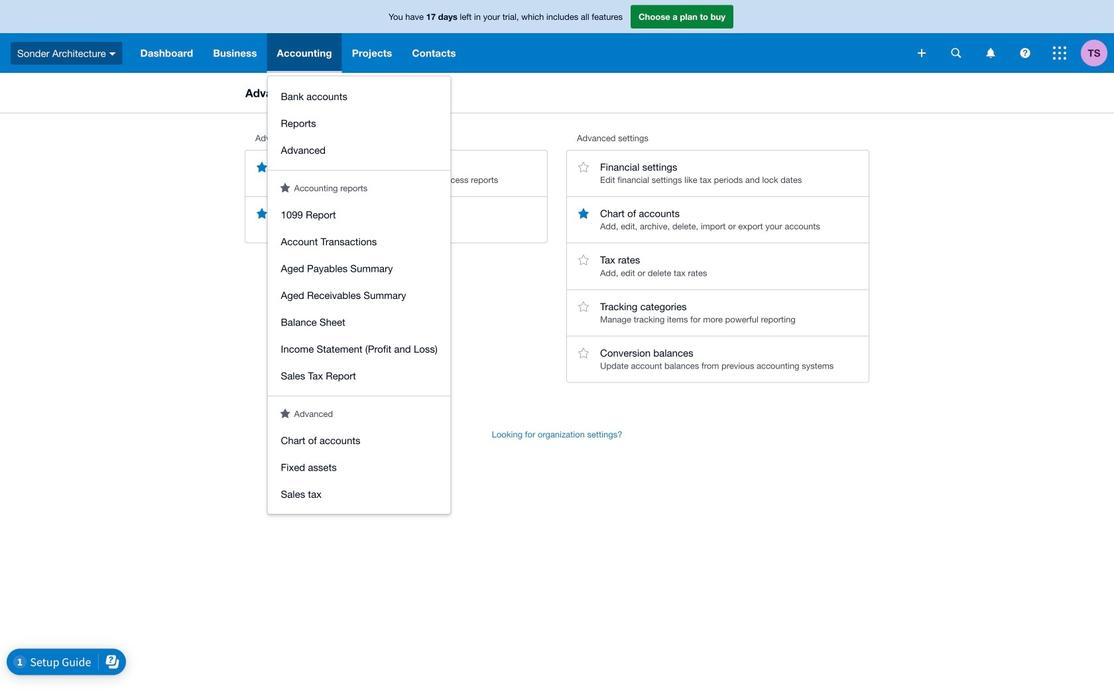 Task type: describe. For each thing, give the bounding box(es) containing it.
favourites image
[[280, 409, 290, 419]]

favourites image
[[280, 183, 290, 193]]

advanced group
[[268, 421, 451, 515]]



Task type: vqa. For each thing, say whether or not it's contained in the screenshot.
the 'name@email.com' text field
no



Task type: locate. For each thing, give the bounding box(es) containing it.
svg image
[[1054, 46, 1067, 60], [1021, 48, 1031, 58]]

group
[[268, 76, 451, 170]]

svg image
[[952, 48, 962, 58], [987, 48, 996, 58], [918, 49, 926, 57], [109, 52, 116, 56]]

reports group
[[268, 195, 451, 396]]

banner
[[0, 0, 1115, 515]]

1 horizontal spatial svg image
[[1054, 46, 1067, 60]]

list box
[[268, 76, 451, 515]]

0 horizontal spatial svg image
[[1021, 48, 1031, 58]]



